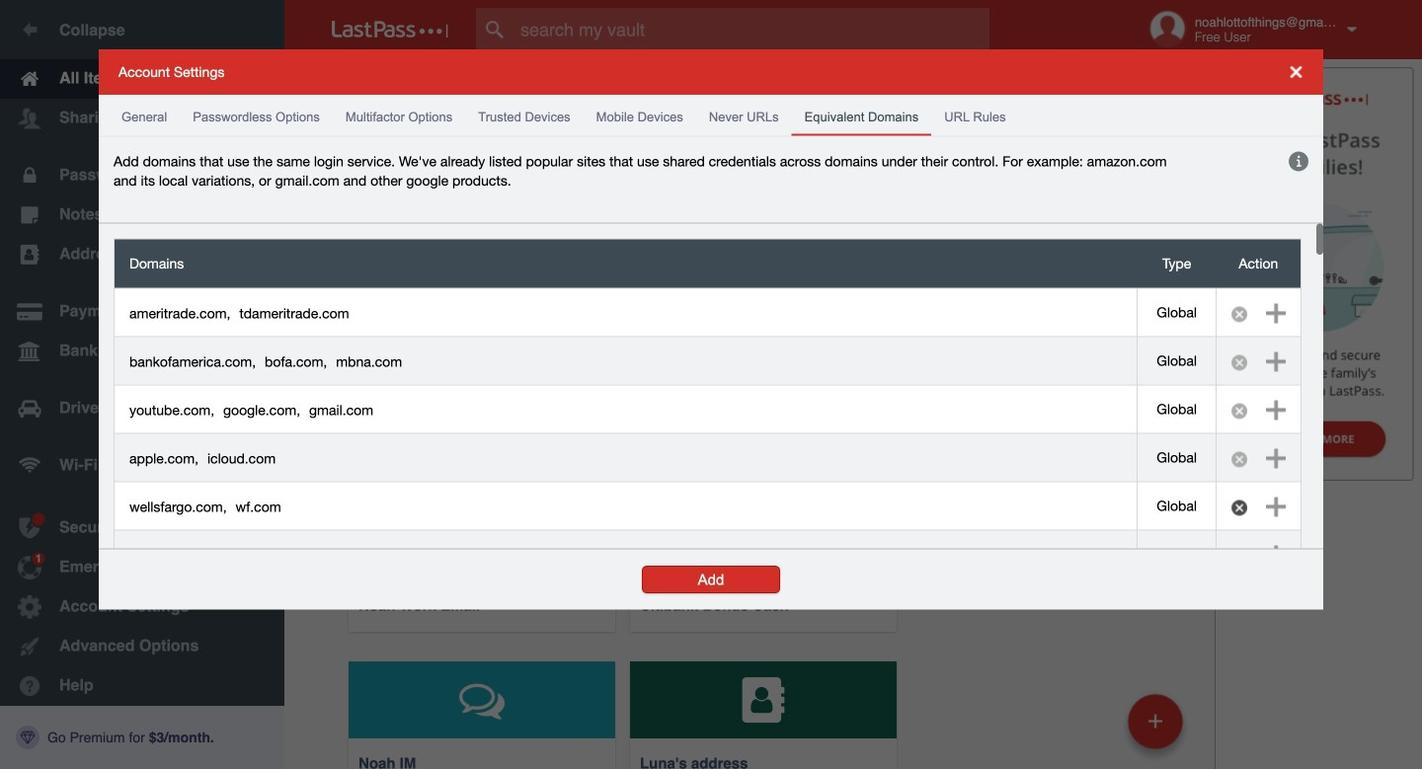 Task type: describe. For each thing, give the bounding box(es) containing it.
lastpass image
[[332, 21, 449, 39]]

vault options navigation
[[285, 109, 1215, 168]]

main navigation navigation
[[0, 0, 285, 770]]



Task type: locate. For each thing, give the bounding box(es) containing it.
Search search field
[[476, 8, 1029, 51]]

search my vault text field
[[476, 8, 1029, 51]]

new item navigation
[[1121, 689, 1196, 770]]

new item image
[[1149, 715, 1163, 729]]



Task type: vqa. For each thing, say whether or not it's contained in the screenshot.
New item element at the right of the page
no



